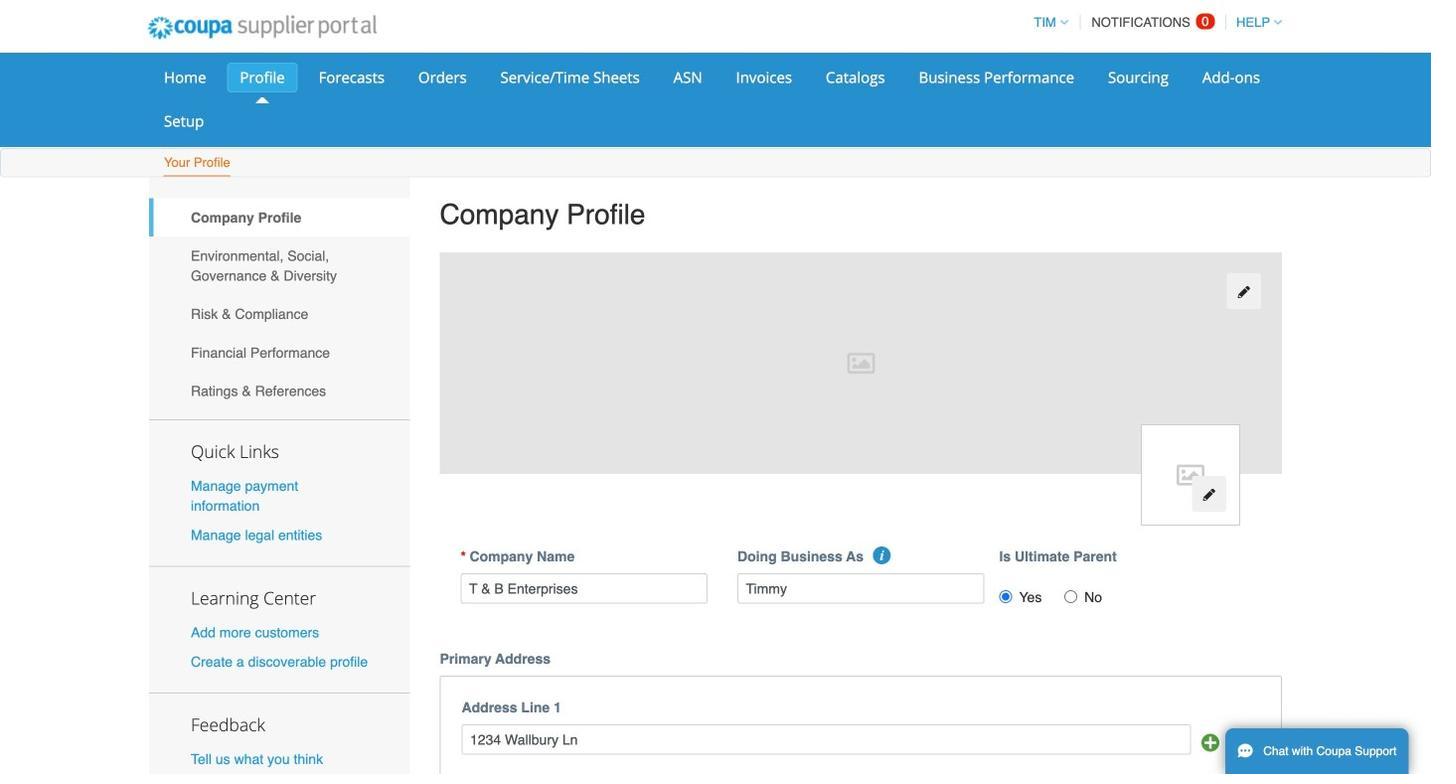 Task type: locate. For each thing, give the bounding box(es) containing it.
additional information image
[[873, 547, 891, 565]]

None text field
[[461, 574, 708, 604], [462, 725, 1191, 755], [461, 574, 708, 604], [462, 725, 1191, 755]]

0 horizontal spatial change image image
[[1203, 488, 1217, 502]]

0 vertical spatial change image image
[[1237, 285, 1251, 299]]

coupa supplier portal image
[[134, 3, 390, 53]]

1 horizontal spatial change image image
[[1237, 285, 1251, 299]]

None text field
[[738, 574, 985, 604]]

change image image
[[1237, 285, 1251, 299], [1203, 488, 1217, 502]]

None radio
[[1000, 591, 1013, 604], [1065, 591, 1078, 604], [1000, 591, 1013, 604], [1065, 591, 1078, 604]]

add image
[[1202, 734, 1220, 752]]

navigation
[[1025, 3, 1282, 42]]

1 vertical spatial change image image
[[1203, 488, 1217, 502]]



Task type: vqa. For each thing, say whether or not it's contained in the screenshot.
to
no



Task type: describe. For each thing, give the bounding box(es) containing it.
change image image for logo
[[1203, 488, 1217, 502]]

background image
[[440, 253, 1282, 474]]

change image image for background image
[[1237, 285, 1251, 299]]

logo image
[[1141, 425, 1241, 526]]



